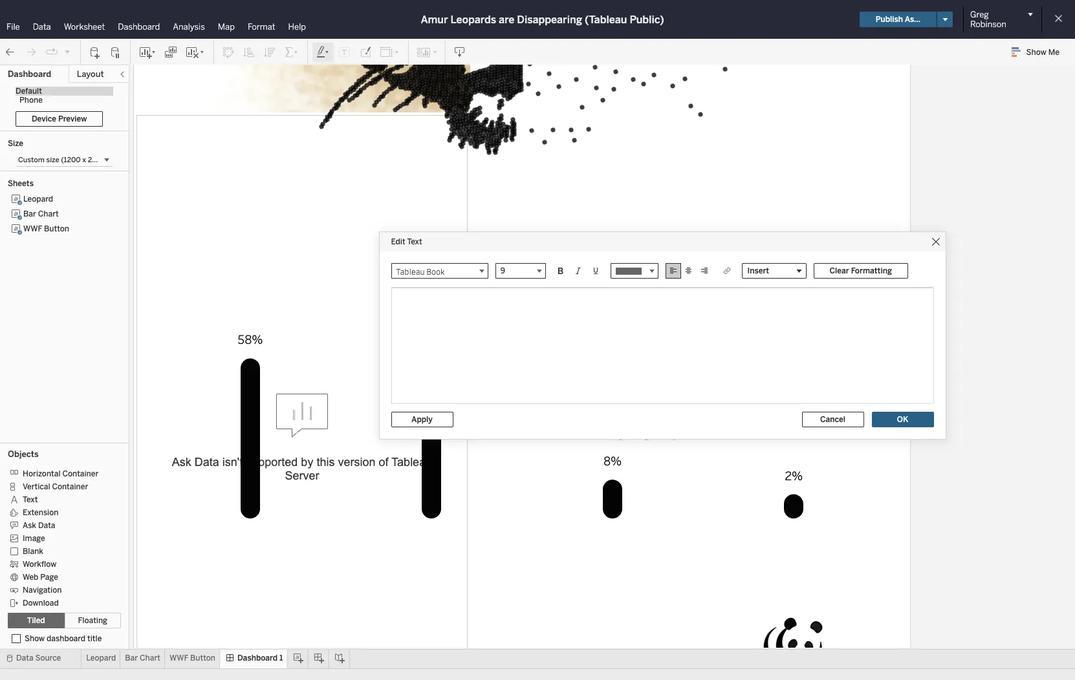 Task type: describe. For each thing, give the bounding box(es) containing it.
undo image
[[4, 46, 17, 59]]

0 vertical spatial wwf
[[23, 224, 42, 234]]

device preview button
[[16, 111, 103, 127]]

default
[[16, 87, 42, 96]]

0 horizontal spatial dashboard
[[8, 69, 51, 79]]

show dashboard title
[[25, 635, 102, 644]]

vertical container
[[23, 482, 88, 492]]

show me button
[[1006, 42, 1071, 62]]

duplicate image
[[164, 46, 177, 59]]

apply button
[[391, 412, 453, 428]]

horizontal
[[23, 470, 61, 479]]

page
[[40, 573, 58, 582]]

workflow option
[[8, 558, 112, 571]]

image option
[[8, 532, 112, 545]]

preview
[[58, 115, 87, 124]]

data for data
[[33, 22, 51, 32]]

1 vertical spatial wwf
[[169, 654, 188, 663]]

show labels image
[[338, 46, 351, 59]]

blank
[[23, 547, 43, 556]]

apply
[[411, 415, 433, 424]]

container for vertical container
[[52, 482, 88, 492]]

1 vertical spatial leopard
[[86, 654, 116, 663]]

text inside dialog
[[407, 237, 422, 246]]

x
[[82, 156, 86, 164]]

as...
[[905, 15, 921, 24]]

1 vertical spatial bar chart
[[125, 654, 160, 663]]

swap rows and columns image
[[222, 46, 235, 59]]

pause auto updates image
[[109, 46, 122, 59]]

horizontal alignment control element
[[665, 263, 712, 279]]

list box containing leopard
[[8, 192, 121, 439]]

navigation
[[23, 586, 62, 595]]

robinson
[[970, 19, 1006, 29]]

edit text dialog
[[379, 232, 945, 439]]

custom
[[18, 156, 45, 164]]

title
[[87, 635, 102, 644]]

clear formatting button
[[814, 263, 908, 279]]

clear
[[830, 267, 849, 276]]

worksheet
[[64, 22, 105, 32]]

disappearing
[[517, 13, 582, 26]]

show/hide cards image
[[417, 46, 437, 59]]

device preview
[[32, 115, 87, 124]]

web page option
[[8, 571, 112, 584]]

new worksheet image
[[138, 46, 157, 59]]

device
[[32, 115, 56, 124]]

ok button
[[872, 412, 934, 428]]

show for show me
[[1026, 48, 1047, 57]]

sort descending image
[[263, 46, 276, 59]]

objects list box
[[8, 463, 121, 609]]

file
[[6, 22, 20, 32]]

edit text
[[391, 237, 422, 246]]

vertical container option
[[8, 480, 112, 493]]

amur leopards are disappearing (tableau public)
[[421, 13, 664, 26]]

extension option
[[8, 506, 112, 519]]

custom size (1200 x 2000)
[[18, 156, 109, 164]]

publish as... button
[[860, 12, 937, 27]]

1 vertical spatial button
[[190, 654, 215, 663]]



Task type: locate. For each thing, give the bounding box(es) containing it.
0 horizontal spatial bar chart
[[23, 210, 59, 219]]

1 horizontal spatial bar
[[125, 654, 138, 663]]

help
[[288, 22, 306, 32]]

1 horizontal spatial wwf button
[[169, 654, 215, 663]]

clear formatting
[[830, 267, 892, 276]]

0 horizontal spatial button
[[44, 224, 69, 234]]

(1200
[[61, 156, 81, 164]]

fit image
[[380, 46, 400, 59]]

1 horizontal spatial text
[[407, 237, 422, 246]]

dashboard up new worksheet icon
[[118, 22, 160, 32]]

2 vertical spatial data
[[16, 654, 33, 663]]

0 vertical spatial show
[[1026, 48, 1047, 57]]

1 horizontal spatial leopard
[[86, 654, 116, 663]]

application
[[129, 0, 1074, 681]]

leopards
[[451, 13, 496, 26]]

1 horizontal spatial chart
[[140, 654, 160, 663]]

0 vertical spatial text
[[407, 237, 422, 246]]

data
[[33, 22, 51, 32], [38, 521, 55, 530], [16, 654, 33, 663]]

extension
[[23, 508, 59, 517]]

dashboard 1
[[237, 654, 283, 663]]

1 vertical spatial chart
[[140, 654, 160, 663]]

show me
[[1026, 48, 1060, 57]]

size
[[46, 156, 59, 164]]

download
[[23, 599, 59, 608]]

leopard down title
[[86, 654, 116, 663]]

(tableau
[[585, 13, 627, 26]]

show down tiled
[[25, 635, 45, 644]]

ask
[[23, 521, 36, 530]]

0 horizontal spatial show
[[25, 635, 45, 644]]

bar
[[23, 210, 36, 219], [125, 654, 138, 663]]

0 vertical spatial container
[[62, 470, 99, 479]]

navigation option
[[8, 584, 112, 596]]

container down horizontal container
[[52, 482, 88, 492]]

greg robinson
[[970, 10, 1006, 29]]

data left source
[[16, 654, 33, 663]]

data source
[[16, 654, 61, 663]]

web page
[[23, 573, 58, 582]]

clear sheet image
[[185, 46, 206, 59]]

are
[[499, 13, 515, 26]]

dashboard left 1
[[237, 654, 278, 663]]

data down extension
[[38, 521, 55, 530]]

0 horizontal spatial bar
[[23, 210, 36, 219]]

web
[[23, 573, 38, 582]]

dashboard
[[118, 22, 160, 32], [8, 69, 51, 79], [237, 654, 278, 663]]

container inside option
[[62, 470, 99, 479]]

cancel button
[[802, 412, 864, 428]]

phone
[[19, 96, 43, 105]]

cancel
[[820, 415, 846, 424]]

source
[[35, 654, 61, 663]]

0 vertical spatial data
[[33, 22, 51, 32]]

1 vertical spatial bar
[[125, 654, 138, 663]]

download option
[[8, 596, 112, 609]]

bar chart
[[23, 210, 59, 219], [125, 654, 160, 663]]

publish
[[876, 15, 903, 24]]

text option
[[8, 493, 112, 506]]

replay animation image
[[63, 48, 71, 55]]

text right edit
[[407, 237, 422, 246]]

collapse image
[[118, 71, 126, 78]]

dashboard up the default
[[8, 69, 51, 79]]

2 horizontal spatial dashboard
[[237, 654, 278, 663]]

leopard down sheets
[[23, 195, 53, 204]]

list box
[[8, 192, 121, 439]]

show
[[1026, 48, 1047, 57], [25, 635, 45, 644]]

highlight image
[[316, 46, 331, 59]]

button
[[44, 224, 69, 234], [190, 654, 215, 663]]

1 vertical spatial data
[[38, 521, 55, 530]]

0 vertical spatial bar
[[23, 210, 36, 219]]

0 horizontal spatial wwf button
[[23, 224, 69, 234]]

new data source image
[[89, 46, 102, 59]]

1 vertical spatial wwf button
[[169, 654, 215, 663]]

show left 'me'
[[1026, 48, 1047, 57]]

1 vertical spatial dashboard
[[8, 69, 51, 79]]

redo image
[[25, 46, 38, 59]]

ask data option
[[8, 519, 112, 532]]

text down vertical on the left
[[23, 495, 38, 504]]

container for horizontal container
[[62, 470, 99, 479]]

chart inside list box
[[38, 210, 59, 219]]

chart
[[38, 210, 59, 219], [140, 654, 160, 663]]

1 horizontal spatial bar chart
[[125, 654, 160, 663]]

horizontal container option
[[8, 467, 112, 480]]

data for data source
[[16, 654, 33, 663]]

1 vertical spatial show
[[25, 635, 45, 644]]

dashboard
[[47, 635, 85, 644]]

1 horizontal spatial button
[[190, 654, 215, 663]]

show for show dashboard title
[[25, 635, 45, 644]]

publish as...
[[876, 15, 921, 24]]

horizontal container
[[23, 470, 99, 479]]

container up vertical container option
[[62, 470, 99, 479]]

0 horizontal spatial leopard
[[23, 195, 53, 204]]

edit
[[391, 237, 405, 246]]

vertical
[[23, 482, 50, 492]]

sheets
[[8, 179, 34, 188]]

1 vertical spatial text
[[23, 495, 38, 504]]

format workbook image
[[359, 46, 372, 59]]

formatting
[[851, 267, 892, 276]]

container
[[62, 470, 99, 479], [52, 482, 88, 492]]

image
[[23, 534, 45, 543]]

1 horizontal spatial dashboard
[[118, 22, 160, 32]]

sort ascending image
[[243, 46, 256, 59]]

default phone
[[16, 87, 43, 105]]

0 horizontal spatial chart
[[38, 210, 59, 219]]

0 vertical spatial bar chart
[[23, 210, 59, 219]]

0 horizontal spatial wwf
[[23, 224, 42, 234]]

text
[[407, 237, 422, 246], [23, 495, 38, 504]]

togglestate option group
[[8, 613, 121, 629]]

0 vertical spatial wwf button
[[23, 224, 69, 234]]

me
[[1048, 48, 1060, 57]]

0 horizontal spatial text
[[23, 495, 38, 504]]

wwf
[[23, 224, 42, 234], [169, 654, 188, 663]]

0 vertical spatial marks. press enter to open the view data window.. use arrow keys to navigate data visualization elements. image
[[192, 0, 852, 179]]

layout
[[77, 69, 104, 79]]

text inside 'option'
[[23, 495, 38, 504]]

marks. press enter to open the view data window.. use arrow keys to navigate data visualization elements. image
[[192, 0, 852, 179], [160, 267, 884, 519], [730, 602, 857, 681]]

download image
[[454, 46, 466, 59]]

1
[[279, 654, 283, 663]]

size
[[8, 139, 23, 148]]

public)
[[630, 13, 664, 26]]

data inside option
[[38, 521, 55, 530]]

0 vertical spatial leopard
[[23, 195, 53, 204]]

blank option
[[8, 545, 112, 558]]

totals image
[[284, 46, 300, 59]]

1 horizontal spatial wwf
[[169, 654, 188, 663]]

map
[[218, 22, 235, 32]]

tiled
[[27, 617, 45, 626]]

0 vertical spatial chart
[[38, 210, 59, 219]]

floating
[[78, 617, 107, 626]]

container inside option
[[52, 482, 88, 492]]

1 vertical spatial marks. press enter to open the view data window.. use arrow keys to navigate data visualization elements. image
[[160, 267, 884, 519]]

0 vertical spatial dashboard
[[118, 22, 160, 32]]

objects
[[8, 450, 39, 459]]

2000)
[[88, 156, 109, 164]]

data up replay animation icon
[[33, 22, 51, 32]]

greg
[[970, 10, 989, 19]]

wwf button
[[23, 224, 69, 234], [169, 654, 215, 663]]

analysis
[[173, 22, 205, 32]]

amur
[[421, 13, 448, 26]]

2 vertical spatial dashboard
[[237, 654, 278, 663]]

format
[[248, 22, 275, 32]]

1 horizontal spatial show
[[1026, 48, 1047, 57]]

ask data
[[23, 521, 55, 530]]

show inside button
[[1026, 48, 1047, 57]]

2 vertical spatial marks. press enter to open the view data window.. use arrow keys to navigate data visualization elements. image
[[730, 602, 857, 681]]

leopard
[[23, 195, 53, 204], [86, 654, 116, 663]]

ok
[[897, 415, 908, 424]]

1 vertical spatial container
[[52, 482, 88, 492]]

0 vertical spatial button
[[44, 224, 69, 234]]

workflow
[[23, 560, 56, 569]]

replay animation image
[[45, 46, 58, 59]]



Task type: vqa. For each thing, say whether or not it's contained in the screenshot.
Chart to the right
yes



